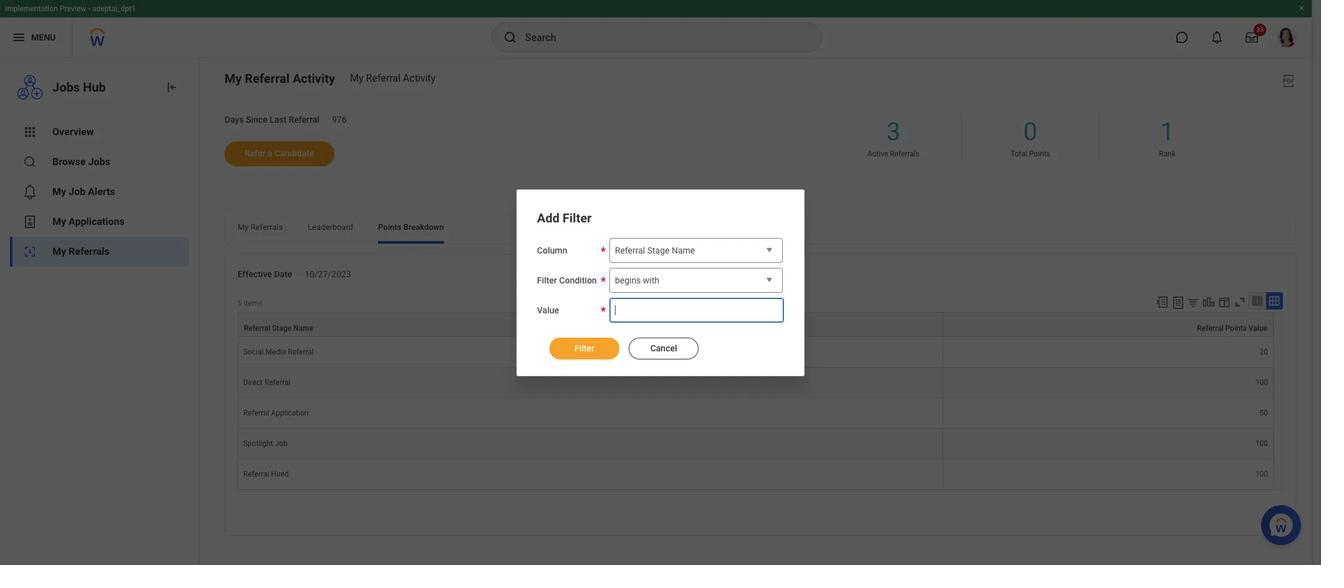 Task type: locate. For each thing, give the bounding box(es) containing it.
filter for filter
[[575, 343, 594, 353]]

1 vertical spatial job
[[275, 439, 287, 448]]

jobs down overview link
[[88, 156, 110, 168]]

0 horizontal spatial points
[[378, 222, 401, 232]]

2 100 from the top
[[1255, 439, 1268, 448]]

3 100 from the top
[[1255, 470, 1268, 479]]

0 horizontal spatial referrals
[[69, 246, 110, 258]]

active
[[867, 149, 888, 158]]

my referrals up effective date
[[238, 222, 283, 232]]

0 vertical spatial 100
[[1255, 378, 1268, 387]]

4 row from the top
[[238, 398, 1274, 429]]

direct referral
[[243, 378, 290, 387]]

0 vertical spatial referral stage name
[[615, 245, 695, 255]]

stage inside popup button
[[272, 324, 291, 333]]

candidate
[[274, 148, 314, 158]]

1 horizontal spatial referral stage name
[[615, 245, 695, 255]]

1 horizontal spatial my referrals
[[238, 222, 283, 232]]

0 vertical spatial points
[[1029, 149, 1050, 158]]

referral stage name up social media referral
[[244, 324, 313, 333]]

100 for referral hired
[[1255, 470, 1268, 479]]

row
[[238, 312, 1274, 337], [238, 337, 1274, 368], [238, 368, 1274, 398], [238, 398, 1274, 429], [238, 429, 1274, 459], [238, 459, 1274, 490]]

effective date element
[[305, 262, 351, 280]]

0 vertical spatial stage
[[647, 245, 670, 255]]

filter down the column
[[537, 275, 557, 285]]

referral points value
[[1197, 324, 1267, 333]]

0 vertical spatial job
[[69, 186, 85, 198]]

stage up social media referral
[[272, 324, 291, 333]]

job
[[69, 186, 85, 198], [275, 439, 287, 448]]

1 vertical spatial jobs
[[88, 156, 110, 168]]

0 horizontal spatial notifications large image
[[22, 185, 37, 200]]

Value text field
[[609, 298, 784, 323]]

column
[[537, 245, 567, 255]]

export to worksheets image
[[1171, 296, 1186, 311]]

0 horizontal spatial stage
[[272, 324, 291, 333]]

referral stage name inside dropdown button
[[615, 245, 695, 255]]

job for spotlight
[[275, 439, 287, 448]]

my referral activity
[[225, 71, 335, 86], [350, 73, 436, 84]]

points inside popup button
[[1225, 324, 1247, 333]]

976
[[332, 115, 347, 125]]

0
[[1023, 117, 1037, 147]]

row containing referral stage name
[[238, 312, 1274, 337]]

name inside popup button
[[293, 324, 313, 333]]

direct
[[243, 378, 263, 387]]

tab list
[[225, 214, 1296, 244]]

2 row from the top
[[238, 337, 1274, 368]]

0 horizontal spatial my referrals
[[52, 246, 110, 258]]

heatmap image
[[22, 125, 37, 140]]

tab list containing my referrals
[[225, 214, 1296, 244]]

filter right add
[[563, 211, 592, 225]]

0 vertical spatial my referrals
[[238, 222, 283, 232]]

application
[[271, 409, 309, 418]]

applications
[[69, 216, 125, 228]]

name up social media referral
[[293, 324, 313, 333]]

name up the begins with dropdown button
[[672, 245, 695, 255]]

0 horizontal spatial name
[[293, 324, 313, 333]]

overview link
[[10, 117, 189, 147]]

row containing direct referral
[[238, 368, 1274, 398]]

referrals up effective date
[[251, 222, 283, 232]]

hired
[[271, 470, 289, 479]]

1 row from the top
[[238, 312, 1274, 337]]

value down filter condition
[[537, 305, 559, 315]]

referral stage name inside popup button
[[244, 324, 313, 333]]

export to excel image
[[1155, 296, 1169, 310]]

1 horizontal spatial notifications large image
[[1211, 31, 1223, 44]]

0 vertical spatial name
[[672, 245, 695, 255]]

2 vertical spatial referrals
[[69, 246, 110, 258]]

notifications large image inside implementation preview -   adeptai_dpt1 banner
[[1211, 31, 1223, 44]]

referrals down my applications on the left top
[[69, 246, 110, 258]]

my
[[225, 71, 242, 86], [350, 73, 364, 84], [52, 186, 66, 198], [52, 216, 66, 228], [238, 222, 249, 232], [52, 246, 66, 258]]

stage
[[647, 245, 670, 255], [272, 324, 291, 333]]

1 horizontal spatial referrals
[[251, 222, 283, 232]]

1 horizontal spatial value
[[1249, 324, 1267, 333]]

document star image
[[22, 215, 37, 230]]

jobs left hub
[[52, 80, 80, 95]]

job right spotlight
[[275, 439, 287, 448]]

row containing spotlight job
[[238, 429, 1274, 459]]

1 rank
[[1159, 117, 1176, 158]]

my referrals down my applications on the left top
[[52, 246, 110, 258]]

job inside navigation pane region
[[69, 186, 85, 198]]

points breakdown
[[378, 222, 444, 232]]

my applications link
[[10, 207, 189, 237]]

breakdown
[[403, 222, 444, 232]]

value
[[537, 305, 559, 315], [1249, 324, 1267, 333]]

spotlight
[[243, 439, 273, 448]]

stage up with
[[647, 245, 670, 255]]

1 100 from the top
[[1255, 378, 1268, 387]]

points down fullscreen image at bottom
[[1225, 324, 1247, 333]]

cancel
[[650, 343, 677, 353]]

6 row from the top
[[238, 459, 1274, 490]]

0 vertical spatial referrals
[[890, 149, 920, 158]]

3 active referrals
[[867, 117, 920, 158]]

search image
[[503, 30, 518, 45]]

activity
[[293, 71, 335, 86], [403, 73, 436, 84]]

0 vertical spatial filter
[[563, 211, 592, 225]]

1 vertical spatial referral stage name
[[244, 324, 313, 333]]

1 vertical spatial stage
[[272, 324, 291, 333]]

referrals inside navigation pane region
[[69, 246, 110, 258]]

1 vertical spatial points
[[378, 222, 401, 232]]

2 horizontal spatial points
[[1225, 324, 1247, 333]]

0 vertical spatial notifications large image
[[1211, 31, 1223, 44]]

1 vertical spatial name
[[293, 324, 313, 333]]

0 vertical spatial jobs
[[52, 80, 80, 95]]

points right 'total' on the right top
[[1029, 149, 1050, 158]]

5
[[238, 300, 242, 308]]

1 vertical spatial referrals
[[251, 222, 283, 232]]

1 vertical spatial notifications large image
[[22, 185, 37, 200]]

stage inside dropdown button
[[647, 245, 670, 255]]

1 vertical spatial 100
[[1255, 439, 1268, 448]]

toolbar
[[1150, 293, 1283, 312]]

referral inside dropdown button
[[615, 245, 645, 255]]

implementation
[[5, 4, 58, 13]]

my referrals
[[238, 222, 283, 232], [52, 246, 110, 258]]

navigation pane region
[[0, 57, 200, 566]]

referral stage name for referral stage name popup button
[[244, 324, 313, 333]]

value inside 'add filter' dialog
[[537, 305, 559, 315]]

1 vertical spatial filter
[[537, 275, 557, 285]]

total
[[1011, 149, 1027, 158]]

0 total points
[[1011, 117, 1050, 158]]

2 vertical spatial 100
[[1255, 470, 1268, 479]]

notifications large image left inbox large icon
[[1211, 31, 1223, 44]]

20
[[1260, 348, 1268, 356]]

region inside 'add filter' dialog
[[537, 328, 784, 361]]

spotlight job
[[243, 439, 287, 448]]

3 row from the top
[[238, 368, 1274, 398]]

social
[[243, 348, 264, 356]]

2 horizontal spatial referrals
[[890, 149, 920, 158]]

select to filter grid data image
[[1186, 297, 1200, 310]]

0 horizontal spatial my referral activity
[[225, 71, 335, 86]]

referral hired
[[243, 470, 289, 479]]

referral stage name up with
[[615, 245, 695, 255]]

2 vertical spatial filter
[[575, 343, 594, 353]]

row containing social media referral
[[238, 337, 1274, 368]]

fullscreen image
[[1233, 296, 1247, 310]]

points left breakdown
[[378, 222, 401, 232]]

referral
[[245, 71, 290, 86], [366, 73, 401, 84], [289, 115, 319, 125], [615, 245, 645, 255], [244, 324, 270, 333], [1197, 324, 1223, 333], [288, 348, 314, 356], [265, 378, 290, 387], [243, 409, 269, 418], [243, 470, 269, 479]]

name
[[672, 245, 695, 255], [293, 324, 313, 333]]

preview
[[60, 4, 86, 13]]

condition
[[559, 275, 597, 285]]

5 row from the top
[[238, 429, 1274, 459]]

social media referral
[[243, 348, 314, 356]]

referrals down 3
[[890, 149, 920, 158]]

region containing filter
[[537, 328, 784, 361]]

job for my
[[69, 186, 85, 198]]

1 vertical spatial my referrals
[[52, 246, 110, 258]]

1 vertical spatial value
[[1249, 324, 1267, 333]]

region
[[537, 328, 784, 361]]

100 for direct referral
[[1255, 378, 1268, 387]]

2 vertical spatial points
[[1225, 324, 1247, 333]]

0 horizontal spatial referral stage name
[[244, 324, 313, 333]]

1 horizontal spatial points
[[1029, 149, 1050, 158]]

row containing referral hired
[[238, 459, 1274, 490]]

0 vertical spatial value
[[537, 305, 559, 315]]

my job alerts
[[52, 186, 115, 198]]

with
[[643, 275, 659, 285]]

0 horizontal spatial jobs
[[52, 80, 80, 95]]

job left the alerts
[[69, 186, 85, 198]]

1 horizontal spatial stage
[[647, 245, 670, 255]]

expand/collapse chart image
[[1202, 296, 1216, 310]]

filter inside button
[[575, 343, 594, 353]]

jobs
[[52, 80, 80, 95], [88, 156, 110, 168]]

referral stage name button
[[238, 313, 943, 337]]

add
[[537, 211, 560, 225]]

value up 20
[[1249, 324, 1267, 333]]

1 horizontal spatial job
[[275, 439, 287, 448]]

referral stage name
[[615, 245, 695, 255], [244, 324, 313, 333]]

1 horizontal spatial name
[[672, 245, 695, 255]]

notifications large image
[[1211, 31, 1223, 44], [22, 185, 37, 200]]

points
[[1029, 149, 1050, 158], [378, 222, 401, 232], [1225, 324, 1247, 333]]

0 horizontal spatial job
[[69, 186, 85, 198]]

referrals
[[890, 149, 920, 158], [251, 222, 283, 232], [69, 246, 110, 258]]

notifications large image down search image
[[22, 185, 37, 200]]

100
[[1255, 378, 1268, 387], [1255, 439, 1268, 448], [1255, 470, 1268, 479]]

begins with button
[[609, 268, 783, 293]]

filter button
[[550, 338, 619, 360]]

stage for referral stage name popup button
[[272, 324, 291, 333]]

effective date
[[238, 269, 292, 279]]

3
[[887, 117, 901, 147]]

0 horizontal spatial value
[[537, 305, 559, 315]]

name inside dropdown button
[[672, 245, 695, 255]]

effective
[[238, 269, 272, 279]]

begins
[[615, 275, 641, 285]]

since
[[246, 115, 267, 125]]

implementation preview -   adeptai_dpt1
[[5, 4, 136, 13]]

close environment banner image
[[1298, 4, 1305, 12]]

filter
[[563, 211, 592, 225], [537, 275, 557, 285], [575, 343, 594, 353]]

inbox large image
[[1246, 31, 1258, 44]]

table image
[[1251, 295, 1264, 308]]

filter down referral stage name popup button
[[575, 343, 594, 353]]



Task type: describe. For each thing, give the bounding box(es) containing it.
browse jobs
[[52, 156, 110, 168]]

adeptai_dpt1
[[92, 4, 136, 13]]

1 horizontal spatial activity
[[403, 73, 436, 84]]

refer
[[245, 148, 265, 158]]

my job alerts link
[[10, 177, 189, 207]]

alerts
[[88, 186, 115, 198]]

my referrals inside my referrals link
[[52, 246, 110, 258]]

filter condition
[[537, 275, 597, 285]]

refer a candidate button
[[225, 141, 334, 166]]

name for referral stage name dropdown button
[[672, 245, 695, 255]]

10/27/2023
[[305, 269, 351, 279]]

cancel button
[[629, 338, 699, 360]]

items
[[244, 300, 262, 308]]

refer a candidate
[[245, 148, 314, 158]]

50
[[1260, 409, 1268, 418]]

referral points value button
[[943, 313, 1273, 337]]

points inside 0 total points
[[1029, 149, 1050, 158]]

stage for referral stage name dropdown button
[[647, 245, 670, 255]]

referral stage name button
[[609, 238, 783, 264]]

view printable version (pdf) image
[[1281, 74, 1296, 89]]

search image
[[22, 155, 37, 170]]

5 items
[[238, 300, 262, 308]]

begins with
[[615, 275, 659, 285]]

hub
[[83, 80, 106, 95]]

referrals inside 3 active referrals
[[890, 149, 920, 158]]

row containing referral application
[[238, 398, 1274, 429]]

1
[[1160, 117, 1174, 147]]

100 for spotlight job
[[1255, 439, 1268, 448]]

media
[[265, 348, 286, 356]]

transformation import image
[[164, 80, 179, 95]]

browse jobs link
[[10, 147, 189, 177]]

implementation preview -   adeptai_dpt1 banner
[[0, 0, 1312, 57]]

leaderboard
[[308, 222, 353, 232]]

referral stage name for referral stage name dropdown button
[[615, 245, 695, 255]]

expand table image
[[1268, 295, 1281, 308]]

my applications
[[52, 216, 125, 228]]

name for referral stage name popup button
[[293, 324, 313, 333]]

jobs hub
[[52, 80, 106, 95]]

overview
[[52, 126, 94, 138]]

rank
[[1159, 149, 1176, 158]]

value inside popup button
[[1249, 324, 1267, 333]]

click to view/edit grid preferences image
[[1218, 296, 1231, 310]]

filter for filter condition
[[537, 275, 557, 285]]

1 horizontal spatial jobs
[[88, 156, 110, 168]]

0 horizontal spatial activity
[[293, 71, 335, 86]]

last
[[270, 115, 286, 125]]

my referrals image
[[22, 245, 37, 259]]

add filter dialog
[[517, 189, 805, 376]]

1 horizontal spatial my referral activity
[[350, 73, 436, 84]]

browse
[[52, 156, 86, 168]]

jobs hub element
[[52, 79, 154, 96]]

days since last referral element
[[332, 107, 347, 126]]

date
[[274, 269, 292, 279]]

my referrals link
[[10, 237, 189, 267]]

a
[[268, 148, 272, 158]]

add filter
[[537, 211, 592, 225]]

referral application
[[243, 409, 309, 418]]

profile logan mcneil element
[[1269, 24, 1304, 51]]

notifications large image inside my job alerts link
[[22, 185, 37, 200]]

days since last referral
[[225, 115, 319, 125]]

-
[[88, 4, 91, 13]]

days
[[225, 115, 244, 125]]



Task type: vqa. For each thing, say whether or not it's contained in the screenshot.
the rightmost My Referral Activity
yes



